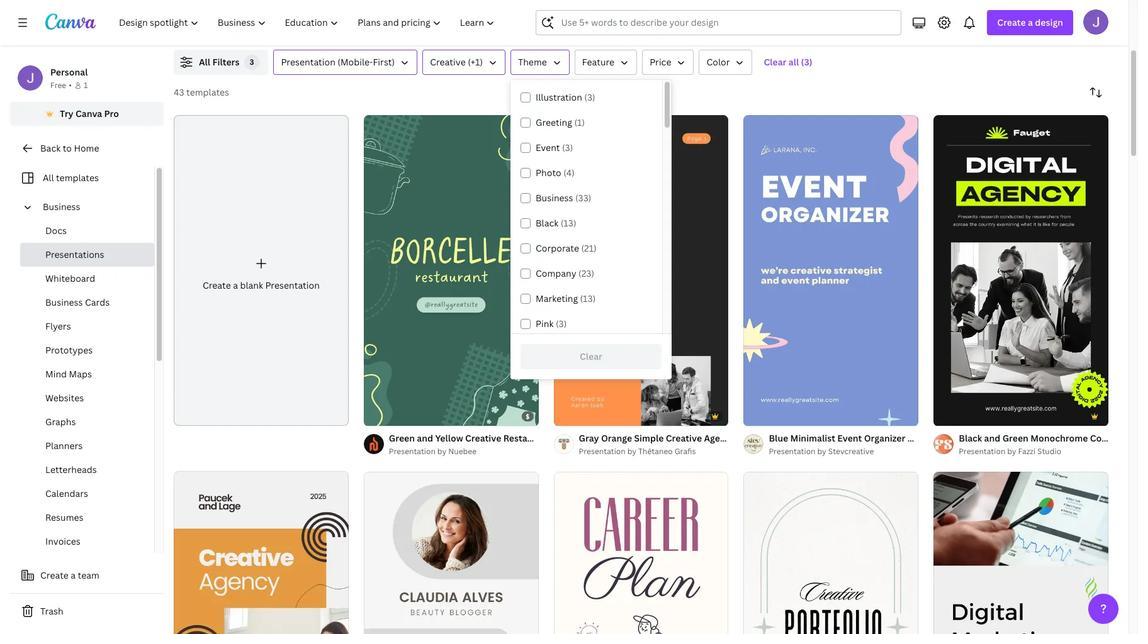 Task type: locate. For each thing, give the bounding box(es) containing it.
create left 'blank'
[[203, 280, 231, 291]]

create inside 'create a blank presentation' element
[[203, 280, 231, 291]]

a for blank
[[233, 280, 238, 291]]

1 of 10 link for event
[[744, 115, 919, 426]]

0 vertical spatial clear
[[764, 56, 787, 68]]

flyers
[[45, 320, 71, 332]]

create a team button
[[10, 564, 164, 589]]

creative left (+1)
[[430, 56, 466, 68]]

presentation by thētaneo grafis link
[[579, 446, 729, 458]]

0 horizontal spatial event
[[536, 142, 560, 154]]

by left 'fazzi'
[[1008, 446, 1017, 457]]

pink
[[536, 318, 554, 330]]

of up responsive
[[758, 412, 768, 421]]

feature button
[[575, 50, 637, 75]]

clear for clear all (3)
[[764, 56, 787, 68]]

presentation by stevcreative link
[[769, 446, 919, 458]]

2 by from the left
[[628, 446, 637, 457]]

business down photo (4)
[[536, 192, 573, 204]]

0 horizontal spatial a
[[71, 570, 76, 582]]

presentation down the gray
[[579, 446, 626, 457]]

creative up grafis
[[666, 432, 702, 444]]

1 vertical spatial templates
[[56, 172, 99, 184]]

1 of 10 up the gray
[[563, 412, 588, 421]]

1 1 of 10 from the left
[[563, 412, 588, 421]]

of left 9
[[378, 412, 387, 421]]

docs
[[45, 225, 67, 237]]

1 horizontal spatial all
[[199, 56, 210, 68]]

a for design
[[1028, 16, 1033, 28]]

mind maps link
[[20, 363, 154, 387]]

2 vertical spatial a
[[71, 570, 76, 582]]

all for all filters
[[199, 56, 210, 68]]

2 horizontal spatial create
[[998, 16, 1026, 28]]

clear all (3) button
[[758, 50, 819, 75]]

black and green monochrome company pitch deck mobile-first presentation image
[[934, 115, 1109, 426]]

1 vertical spatial all
[[43, 172, 54, 184]]

1 vertical spatial clear
[[580, 351, 603, 363]]

letterheads link
[[20, 458, 154, 482]]

(3) for illustration (3)
[[585, 91, 595, 103]]

grafis
[[675, 446, 696, 457]]

corporate
[[536, 242, 579, 254]]

price
[[650, 56, 671, 68]]

a inside button
[[71, 570, 76, 582]]

(3) inside button
[[801, 56, 813, 68]]

0 vertical spatial a
[[1028, 16, 1033, 28]]

1 left 9
[[373, 412, 376, 421]]

presentation down 9
[[389, 446, 436, 457]]

10 up the gray
[[579, 412, 588, 421]]

1 horizontal spatial create
[[203, 280, 231, 291]]

0 horizontal spatial clear
[[580, 351, 603, 363]]

(3) up (1)
[[585, 91, 595, 103]]

1 horizontal spatial clear
[[764, 56, 787, 68]]

fazzi
[[1018, 446, 1036, 457]]

0 horizontal spatial create
[[40, 570, 69, 582]]

by left the 'nuebee' at bottom left
[[438, 446, 447, 457]]

(13)
[[561, 217, 576, 229], [580, 293, 596, 305]]

blue minimalist event organizer mobile presentation image
[[744, 115, 919, 426]]

graphs
[[45, 416, 76, 428]]

back to home
[[40, 142, 99, 154]]

1 vertical spatial create
[[203, 280, 231, 291]]

(13) down (23)
[[580, 293, 596, 305]]

presentation left 'fazzi'
[[959, 446, 1006, 457]]

creative inside creative (+1) "button"
[[430, 56, 466, 68]]

0 horizontal spatial 10
[[579, 412, 588, 421]]

10 for blue
[[769, 412, 778, 421]]

1 1 of 10 link from the left
[[554, 115, 729, 426]]

10 up blue
[[769, 412, 778, 421]]

(+1)
[[468, 56, 483, 68]]

0 horizontal spatial (13)
[[561, 217, 576, 229]]

business link
[[38, 195, 147, 219]]

1 for presentation by stevcreative
[[753, 412, 756, 421]]

2 1 of 10 link from the left
[[744, 115, 919, 426]]

create a design
[[998, 16, 1063, 28]]

presentation down top level navigation element
[[281, 56, 336, 68]]

1 of 10 up responsive
[[753, 412, 778, 421]]

whiteboard
[[45, 273, 95, 285]]

blue white creative professional modern business digital marketing agency mobile presentation template image
[[934, 472, 1109, 635]]

1 horizontal spatial (13)
[[580, 293, 596, 305]]

event up photo
[[536, 142, 560, 154]]

by
[[438, 446, 447, 457], [628, 446, 637, 457], [818, 446, 827, 457], [1008, 446, 1017, 457]]

all left filters
[[199, 56, 210, 68]]

2 10 from the left
[[769, 412, 778, 421]]

presentation right mobile in the bottom right of the page
[[939, 432, 995, 444]]

0 horizontal spatial templates
[[56, 172, 99, 184]]

templates right the 43
[[186, 86, 229, 98]]

10
[[579, 412, 588, 421], [769, 412, 778, 421]]

flyers link
[[20, 315, 154, 339]]

1 horizontal spatial templates
[[186, 86, 229, 98]]

jacob simon image
[[1084, 9, 1109, 35]]

event
[[536, 142, 560, 154], [838, 432, 862, 444]]

try canva pro button
[[10, 102, 164, 126]]

1 horizontal spatial of
[[568, 412, 577, 421]]

a left 'blank'
[[233, 280, 238, 291]]

creative (+1)
[[430, 56, 483, 68]]

greeting
[[536, 116, 572, 128]]

presentation right 'blank'
[[265, 280, 320, 291]]

1 of 10
[[563, 412, 588, 421], [753, 412, 778, 421]]

planners
[[45, 440, 83, 452]]

all down 'back'
[[43, 172, 54, 184]]

a inside dropdown button
[[1028, 16, 1033, 28]]

1 horizontal spatial 10
[[769, 412, 778, 421]]

43 templates
[[174, 86, 229, 98]]

3 of from the left
[[758, 412, 768, 421]]

2 vertical spatial create
[[40, 570, 69, 582]]

mobile
[[908, 432, 937, 444]]

0 vertical spatial (13)
[[561, 217, 576, 229]]

create left design
[[998, 16, 1026, 28]]

illustration
[[536, 91, 582, 103]]

business cards link
[[20, 291, 154, 315]]

simple
[[634, 432, 664, 444]]

templates inside all templates link
[[56, 172, 99, 184]]

a left design
[[1028, 16, 1033, 28]]

1 of 10 link for simple
[[554, 115, 729, 426]]

company
[[536, 268, 577, 280]]

creative inside gray orange simple creative agency responsive presentation presentation by thētaneo grafis
[[666, 432, 702, 444]]

event up stevcreative at the right of page
[[838, 432, 862, 444]]

0 horizontal spatial creative
[[430, 56, 466, 68]]

templates for all templates
[[56, 172, 99, 184]]

create left the team
[[40, 570, 69, 582]]

a left the team
[[71, 570, 76, 582]]

green and yellow creative restaurant promotion mobile first presentation image
[[364, 115, 539, 426]]

of for blue minimalist event organizer mobile presentation
[[758, 412, 768, 421]]

0 vertical spatial create
[[998, 16, 1026, 28]]

1 of 10 for gray
[[563, 412, 588, 421]]

1 horizontal spatial creative
[[666, 432, 702, 444]]

filters
[[212, 56, 240, 68]]

None search field
[[536, 10, 902, 35]]

43
[[174, 86, 184, 98]]

1 horizontal spatial 1 of 10 link
[[744, 115, 919, 426]]

1 horizontal spatial event
[[838, 432, 862, 444]]

3 by from the left
[[818, 446, 827, 457]]

1 of 10 for blue
[[753, 412, 778, 421]]

nuebee
[[448, 446, 477, 457]]

2 horizontal spatial a
[[1028, 16, 1033, 28]]

0 vertical spatial templates
[[186, 86, 229, 98]]

(13) right the black
[[561, 217, 576, 229]]

a
[[1028, 16, 1033, 28], [233, 280, 238, 291], [71, 570, 76, 582]]

2 1 of 10 from the left
[[753, 412, 778, 421]]

(3) up (4)
[[562, 142, 573, 154]]

business up flyers
[[45, 297, 83, 309]]

1 vertical spatial event
[[838, 432, 862, 444]]

0 vertical spatial creative
[[430, 56, 466, 68]]

trash link
[[10, 599, 164, 625]]

create inside create a team button
[[40, 570, 69, 582]]

by down the minimalist
[[818, 446, 827, 457]]

gray orange simple creative agency responsive presentation presentation by thētaneo grafis
[[579, 432, 844, 457]]

gray orange simple creative agency responsive presentation image
[[554, 115, 729, 426]]

1 right $
[[563, 412, 566, 421]]

creative
[[430, 56, 466, 68], [666, 432, 702, 444]]

(3) right all on the right top
[[801, 56, 813, 68]]

letterheads
[[45, 464, 97, 476]]

(3) right the pink
[[556, 318, 567, 330]]

presentation by nuebee link
[[389, 446, 539, 458]]

resumes link
[[20, 506, 154, 530]]

by down orange
[[628, 446, 637, 457]]

maps
[[69, 368, 92, 380]]

business up docs on the left top of the page
[[43, 201, 80, 213]]

1 vertical spatial a
[[233, 280, 238, 291]]

corporate (21)
[[536, 242, 597, 254]]

invoices link
[[20, 530, 154, 554]]

business for business
[[43, 201, 80, 213]]

planners link
[[20, 434, 154, 458]]

1 for presentation by thētaneo grafis
[[563, 412, 566, 421]]

Sort by button
[[1084, 80, 1109, 105]]

0 vertical spatial all
[[199, 56, 210, 68]]

0 horizontal spatial 1 of 10
[[563, 412, 588, 421]]

organizer
[[864, 432, 906, 444]]

1
[[84, 80, 88, 91], [373, 412, 376, 421], [563, 412, 566, 421], [753, 412, 756, 421]]

black (13)
[[536, 217, 576, 229]]

create inside 'create a design' dropdown button
[[998, 16, 1026, 28]]

1 vertical spatial creative
[[666, 432, 702, 444]]

1 horizontal spatial a
[[233, 280, 238, 291]]

(33)
[[575, 192, 591, 204]]

presentations
[[45, 249, 104, 261]]

of right $
[[568, 412, 577, 421]]

templates down "back to home"
[[56, 172, 99, 184]]

1 horizontal spatial 1 of 10
[[753, 412, 778, 421]]

1 of 10 link
[[554, 115, 729, 426], [744, 115, 919, 426]]

(mobile-
[[338, 56, 373, 68]]

1 10 from the left
[[579, 412, 588, 421]]

business
[[536, 192, 573, 204], [43, 201, 80, 213], [45, 297, 83, 309]]

try canva pro
[[60, 108, 119, 120]]

create for create a team
[[40, 570, 69, 582]]

1 up responsive
[[753, 412, 756, 421]]

1 vertical spatial (13)
[[580, 293, 596, 305]]

0 horizontal spatial 1 of 10 link
[[554, 115, 729, 426]]

2 horizontal spatial of
[[758, 412, 768, 421]]

0 horizontal spatial of
[[378, 412, 387, 421]]

2 of from the left
[[568, 412, 577, 421]]

0 horizontal spatial all
[[43, 172, 54, 184]]

0 vertical spatial event
[[536, 142, 560, 154]]



Task type: vqa. For each thing, say whether or not it's contained in the screenshot.
Create a blank Presentation link
yes



Task type: describe. For each thing, give the bounding box(es) containing it.
calendars link
[[20, 482, 154, 506]]

create a blank presentation link
[[174, 115, 349, 426]]

stevcreative
[[828, 446, 874, 457]]

team
[[78, 570, 99, 582]]

orange
[[601, 432, 632, 444]]

create for create a design
[[998, 16, 1026, 28]]

1 of from the left
[[378, 412, 387, 421]]

create a blank presentation
[[203, 280, 320, 291]]

thētaneo
[[638, 446, 673, 457]]

cards
[[85, 297, 110, 309]]

1 of 9
[[373, 412, 394, 421]]

(13) for marketing (13)
[[580, 293, 596, 305]]

event inside blue minimalist event organizer mobile presentation presentation by stevcreative
[[838, 432, 862, 444]]

of for gray orange simple creative agency responsive presentation
[[568, 412, 577, 421]]

all
[[789, 56, 799, 68]]

blue minimalist event organizer mobile presentation presentation by stevcreative
[[769, 432, 995, 457]]

presentation (mobile-first)
[[281, 56, 395, 68]]

all templates link
[[18, 166, 147, 190]]

creative (+1) button
[[423, 50, 506, 75]]

home
[[74, 142, 99, 154]]

personal
[[50, 66, 88, 78]]

1 of 9 link
[[364, 115, 539, 426]]

white and green minimalist creative portfolio mobile first presentation image
[[744, 472, 919, 635]]

canva
[[76, 108, 102, 120]]

color
[[707, 56, 730, 68]]

agency
[[704, 432, 736, 444]]

gray orange simple creative agency responsive presentation link
[[579, 432, 844, 446]]

•
[[69, 80, 72, 91]]

create a blank presentation element
[[174, 115, 349, 426]]

(1)
[[574, 116, 585, 128]]

templates for 43 templates
[[186, 86, 229, 98]]

presentation by nuebee
[[389, 446, 477, 457]]

business for business cards
[[45, 297, 83, 309]]

theme
[[518, 56, 547, 68]]

$
[[526, 412, 530, 421]]

feature
[[582, 56, 615, 68]]

clear button
[[521, 345, 662, 370]]

studio
[[1038, 446, 1062, 457]]

pro
[[104, 108, 119, 120]]

free •
[[50, 80, 72, 91]]

back
[[40, 142, 61, 154]]

websites
[[45, 392, 84, 404]]

clear for clear
[[580, 351, 603, 363]]

pink and purple minimalist illustrated career plan presentation (mobile-first) image
[[554, 472, 729, 635]]

first)
[[373, 56, 395, 68]]

docs link
[[20, 219, 154, 243]]

to
[[63, 142, 72, 154]]

whiteboard link
[[20, 267, 154, 291]]

price button
[[642, 50, 694, 75]]

all for all templates
[[43, 172, 54, 184]]

(3) for event (3)
[[562, 142, 573, 154]]

try
[[60, 108, 73, 120]]

responsive
[[738, 432, 787, 444]]

pink (3)
[[536, 318, 567, 330]]

event (3)
[[536, 142, 573, 154]]

Search search field
[[561, 11, 894, 35]]

clear all (3)
[[764, 56, 813, 68]]

invoices
[[45, 536, 80, 548]]

resumes
[[45, 512, 83, 524]]

presentation by fazzi studio link
[[959, 446, 1109, 458]]

prototypes link
[[20, 339, 154, 363]]

presentation by fazzi studio
[[959, 446, 1062, 457]]

marketing (13)
[[536, 293, 596, 305]]

business (33)
[[536, 192, 591, 204]]

create a team
[[40, 570, 99, 582]]

3 filter options selected element
[[245, 55, 260, 70]]

design
[[1035, 16, 1063, 28]]

4 by from the left
[[1008, 446, 1017, 457]]

a for team
[[71, 570, 76, 582]]

(3) for pink (3)
[[556, 318, 567, 330]]

presentation (mobile-first) button
[[274, 50, 418, 75]]

presentation inside button
[[281, 56, 336, 68]]

by inside blue minimalist event organizer mobile presentation presentation by stevcreative
[[818, 446, 827, 457]]

blue minimalist event organizer mobile presentation link
[[769, 432, 995, 446]]

beige creative graphic designer mobile-first presentation image
[[364, 472, 539, 635]]

business for business (33)
[[536, 192, 573, 204]]

(21)
[[581, 242, 597, 254]]

color button
[[699, 50, 753, 75]]

3
[[250, 57, 255, 67]]

top level navigation element
[[111, 10, 506, 35]]

theme button
[[511, 50, 570, 75]]

illustration (3)
[[536, 91, 595, 103]]

1 by from the left
[[438, 446, 447, 457]]

presentation down blue
[[769, 446, 816, 457]]

company (23)
[[536, 268, 594, 280]]

by inside gray orange simple creative agency responsive presentation presentation by thētaneo grafis
[[628, 446, 637, 457]]

black
[[536, 217, 559, 229]]

back to home link
[[10, 136, 164, 161]]

1 for presentation by nuebee
[[373, 412, 376, 421]]

minimalist
[[791, 432, 836, 444]]

business cards
[[45, 297, 110, 309]]

10 for gray
[[579, 412, 588, 421]]

create for create a blank presentation
[[203, 280, 231, 291]]

mind
[[45, 368, 67, 380]]

photo
[[536, 167, 561, 179]]

prototypes
[[45, 344, 93, 356]]

blank
[[240, 280, 263, 291]]

photo (4)
[[536, 167, 575, 179]]

1 right •
[[84, 80, 88, 91]]

(13) for black (13)
[[561, 217, 576, 229]]

create a design button
[[987, 10, 1074, 35]]

(23)
[[579, 268, 594, 280]]

9
[[389, 412, 394, 421]]

marketing
[[536, 293, 578, 305]]

orange white creative agency mobile-first presentation image
[[174, 472, 349, 635]]

presentation up "presentation by stevcreative" link
[[789, 432, 844, 444]]



